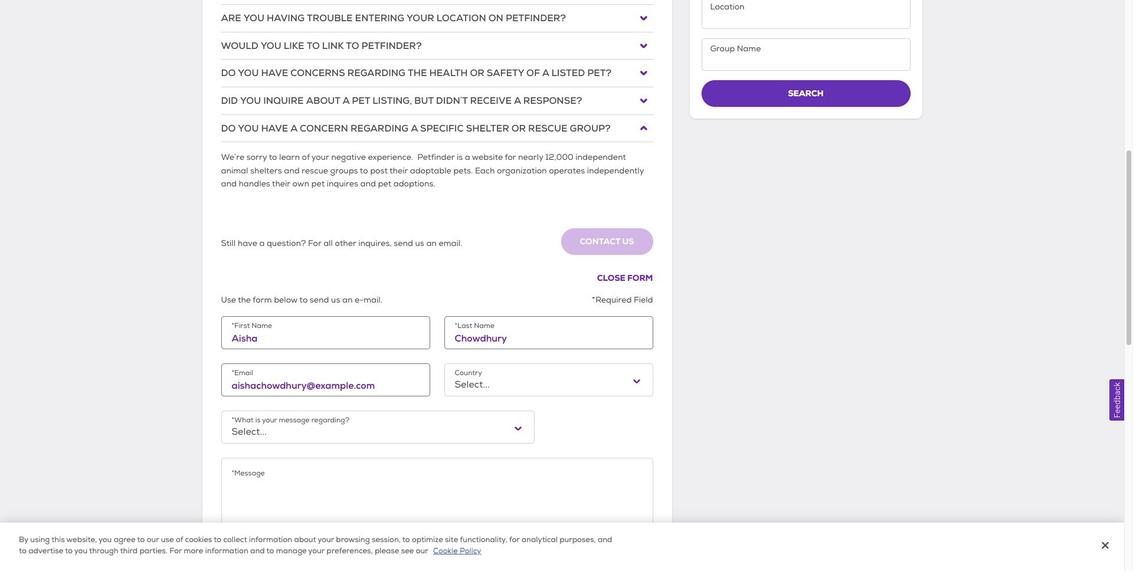 Task type: locate. For each thing, give the bounding box(es) containing it.
2 22512 image from the top
[[640, 125, 647, 132]]

1 22512 image from the top
[[640, 15, 647, 22]]

22512 image
[[640, 97, 647, 104], [640, 125, 647, 132]]

2 vertical spatial 22512 image
[[640, 70, 647, 77]]

None email field
[[232, 379, 419, 393]]

22512 image
[[640, 15, 647, 22], [640, 42, 647, 49], [640, 70, 647, 77]]

None text field
[[702, 0, 911, 29], [702, 39, 911, 71], [232, 331, 419, 345], [455, 331, 643, 345], [702, 0, 911, 29], [702, 39, 911, 71], [232, 331, 419, 345], [455, 331, 643, 345]]

1 vertical spatial 22512 image
[[640, 125, 647, 132]]

None text field
[[232, 479, 643, 526]]

1 vertical spatial 22512 image
[[640, 42, 647, 49]]

0 vertical spatial 22512 image
[[640, 15, 647, 22]]

0 vertical spatial 22512 image
[[640, 97, 647, 104]]



Task type: describe. For each thing, give the bounding box(es) containing it.
2 22512 image from the top
[[640, 42, 647, 49]]

1 22512 image from the top
[[640, 97, 647, 104]]

privacy alert dialog
[[0, 523, 1125, 571]]

3 22512 image from the top
[[640, 70, 647, 77]]



Task type: vqa. For each thing, say whether or not it's contained in the screenshot.
Kiwi, adoptable Parrot, Adult Male Conure, 40 miles away. image in the bottom of the page
no



